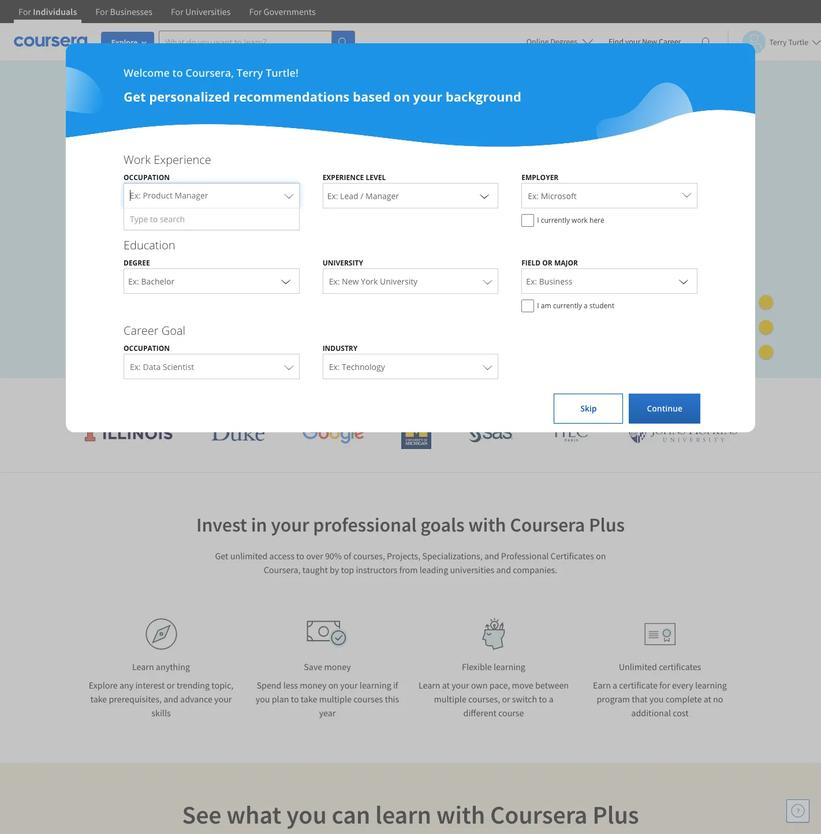 Task type: vqa. For each thing, say whether or not it's contained in the screenshot.


Task type: locate. For each thing, give the bounding box(es) containing it.
for for individuals
[[18, 6, 31, 17]]

or down anything
[[167, 680, 175, 691]]

for left 'individuals'
[[18, 6, 31, 17]]

0 vertical spatial leading
[[290, 387, 337, 406]]

or inside education element
[[542, 258, 553, 268]]

1 vertical spatial a
[[613, 680, 617, 691]]

chevron down image inside work experience element
[[478, 189, 492, 203]]

occupation inside work experience element
[[124, 173, 170, 183]]

your up courses
[[340, 680, 358, 691]]

0 vertical spatial career
[[659, 36, 681, 47]]

0 vertical spatial at
[[442, 680, 450, 691]]

level
[[366, 173, 386, 183]]

1 vertical spatial money
[[300, 680, 327, 691]]

1 i from the top
[[537, 215, 539, 225]]

learning up no
[[695, 680, 727, 691]]

unlimited inside "unlimited access to 7,000+ world-class courses, hands-on projects, and job-ready certificate programs—all included in your subscription"
[[76, 162, 134, 179]]

included
[[364, 182, 415, 199]]

day left "money-"
[[160, 313, 175, 324]]

can
[[332, 799, 370, 831]]

learn
[[132, 661, 154, 673], [419, 680, 440, 691]]

coursera, up personalized
[[186, 66, 234, 80]]

1 horizontal spatial new
[[642, 36, 657, 47]]

2 horizontal spatial a
[[613, 680, 617, 691]]

learn
[[375, 799, 431, 831]]

learning inside spend less money on your learning if you plan to take multiple courses this year
[[360, 680, 391, 691]]

0 horizontal spatial certificate
[[215, 182, 274, 199]]

0 horizontal spatial chevron down image
[[279, 274, 293, 288]]

to inside learn at your own pace, move between multiple courses, or switch to a different course
[[539, 694, 547, 705]]

complete
[[666, 694, 702, 705]]

1 vertical spatial experience
[[323, 173, 364, 183]]

0 horizontal spatial at
[[442, 680, 450, 691]]

0 vertical spatial access
[[137, 162, 175, 179]]

1 horizontal spatial you
[[286, 799, 327, 831]]

to inside work experience element
[[150, 214, 158, 225]]

0 horizontal spatial experience
[[154, 152, 211, 167]]

a right the 'earn'
[[613, 680, 617, 691]]

and up 'skills'
[[164, 694, 178, 705]]

currently left "work"
[[541, 215, 570, 225]]

0 horizontal spatial in
[[251, 513, 267, 537]]

1 vertical spatial chevron down image
[[279, 274, 293, 288]]

0 vertical spatial experience
[[154, 152, 211, 167]]

0 horizontal spatial you
[[256, 694, 270, 705]]

1 vertical spatial plus
[[589, 513, 625, 537]]

multiple inside learn at your own pace, move between multiple courses, or switch to a different course
[[434, 694, 467, 705]]

1 horizontal spatial get
[[215, 550, 228, 562]]

0 horizontal spatial take
[[90, 694, 107, 705]]

governments
[[264, 6, 316, 17]]

companies.
[[513, 564, 557, 576]]

get left unlimited
[[215, 550, 228, 562]]

for
[[18, 6, 31, 17], [95, 6, 108, 17], [171, 6, 184, 17], [249, 6, 262, 17]]

get down welcome
[[124, 88, 146, 105]]

field or major
[[522, 258, 578, 268]]

hec paris image
[[550, 422, 590, 445]]

0 horizontal spatial learn
[[132, 661, 154, 673]]

0 vertical spatial coursera
[[552, 387, 611, 406]]

leading universities and companies with coursera plus
[[287, 387, 642, 406]]

at left the own
[[442, 680, 450, 691]]

access left over
[[269, 550, 295, 562]]

1 vertical spatial new
[[342, 276, 359, 287]]

unlimited up projects,
[[76, 162, 134, 179]]

1 horizontal spatial take
[[301, 694, 317, 705]]

7-
[[116, 285, 124, 297]]

or left /year
[[76, 313, 86, 324]]

0 vertical spatial learn
[[132, 661, 154, 673]]

to up ready
[[179, 162, 191, 179]]

unlimited certificates
[[619, 661, 701, 673]]

2 horizontal spatial you
[[650, 694, 664, 705]]

for for governments
[[249, 6, 262, 17]]

1 horizontal spatial certificate
[[619, 680, 658, 691]]

in inside "unlimited access to 7,000+ world-class courses, hands-on projects, and job-ready certificate programs—all included in your subscription"
[[418, 182, 429, 199]]

0 vertical spatial currently
[[541, 215, 570, 225]]

continue button
[[629, 394, 701, 424]]

and inside "unlimited access to 7,000+ world-class courses, hands-on projects, and job-ready certificate programs—all included in your subscription"
[[130, 182, 152, 199]]

0 vertical spatial unlimited
[[76, 162, 134, 179]]

2 take from the left
[[301, 694, 317, 705]]

learning up pace,
[[494, 661, 526, 673]]

ex: inside education element
[[329, 276, 340, 287]]

0 vertical spatial get
[[124, 88, 146, 105]]

money inside spend less money on your learning if you plan to take multiple courses this year
[[300, 680, 327, 691]]

multiple up different at bottom right
[[434, 694, 467, 705]]

/year with 14-day money-back guarantee
[[105, 313, 270, 324]]

leading
[[290, 387, 337, 406], [420, 564, 448, 576]]

in up unlimited
[[251, 513, 267, 537]]

0 vertical spatial occupation
[[124, 173, 170, 183]]

0 vertical spatial coursera,
[[186, 66, 234, 80]]

career left "goal"
[[124, 323, 159, 338]]

1 vertical spatial learn
[[419, 680, 440, 691]]

unlimited up "that"
[[619, 661, 657, 673]]

your down projects,
[[76, 202, 103, 220]]

a left student
[[584, 301, 588, 311]]

new inside education element
[[342, 276, 359, 287]]

university right york
[[380, 276, 418, 287]]

your inside learn at your own pace, move between multiple courses, or switch to a different course
[[452, 680, 469, 691]]

0 horizontal spatial coursera,
[[186, 66, 234, 80]]

courses, inside learn at your own pace, move between multiple courses, or switch to a different course
[[468, 694, 500, 705]]

i left am
[[537, 301, 539, 311]]

1 horizontal spatial universities
[[450, 564, 495, 576]]

courses, up different at bottom right
[[468, 694, 500, 705]]

coursera,
[[186, 66, 234, 80], [264, 564, 301, 576]]

day
[[124, 285, 139, 297], [160, 313, 175, 324]]

2 for from the left
[[95, 6, 108, 17]]

universities down specializations, at the right
[[450, 564, 495, 576]]

0 vertical spatial university
[[323, 258, 363, 268]]

ex: down industry
[[329, 362, 340, 373]]

1 vertical spatial in
[[251, 513, 267, 537]]

leading up google image
[[290, 387, 337, 406]]

ex: left data
[[130, 362, 141, 373]]

on inside 'dialog'
[[394, 88, 410, 105]]

or inside learn at your own pace, move between multiple courses, or switch to a different course
[[502, 694, 510, 705]]

1 horizontal spatial in
[[418, 182, 429, 199]]

skills
[[151, 707, 171, 719]]

university up york
[[323, 258, 363, 268]]

welcome
[[124, 66, 170, 80]]

get inside get unlimited access to over 90% of courses, projects, specializations, and professional certificates on coursera, taught by top instructors from leading universities and companies.
[[215, 550, 228, 562]]

ex: for ex: new york university
[[329, 276, 340, 287]]

anything
[[156, 661, 190, 673]]

johns hopkins university image
[[628, 423, 738, 444]]

0 horizontal spatial new
[[342, 276, 359, 287]]

1 occupation from the top
[[124, 173, 170, 183]]

leading down specializations, at the right
[[420, 564, 448, 576]]

find
[[609, 36, 624, 47]]

start
[[94, 285, 114, 297]]

i for i am currently a student
[[537, 301, 539, 311]]

on right the certificates
[[596, 550, 606, 562]]

with right 'goals' at the bottom of the page
[[469, 513, 506, 537]]

type
[[130, 214, 148, 225]]

1 horizontal spatial multiple
[[434, 694, 467, 705]]

0 vertical spatial a
[[584, 301, 588, 311]]

1 vertical spatial career
[[124, 323, 159, 338]]

2 vertical spatial a
[[549, 694, 554, 705]]

1 vertical spatial coursera,
[[264, 564, 301, 576]]

to up personalized
[[172, 66, 183, 80]]

help center image
[[791, 805, 805, 818]]

coursera, inside get unlimited access to over 90% of courses, projects, specializations, and professional certificates on coursera, taught by top instructors from leading universities and companies.
[[264, 564, 301, 576]]

learning inside earn a certificate for every learning program that you complete at no additional cost
[[695, 680, 727, 691]]

ex: technology
[[329, 362, 385, 373]]

currently inside work experience element
[[541, 215, 570, 225]]

occupation inside career goal element
[[124, 344, 170, 353]]

universities inside get unlimited access to over 90% of courses, projects, specializations, and professional certificates on coursera, taught by top instructors from leading universities and companies.
[[450, 564, 495, 576]]

your inside spend less money on your learning if you plan to take multiple courses this year
[[340, 680, 358, 691]]

on up included
[[399, 162, 415, 179]]

1 horizontal spatial day
[[160, 313, 175, 324]]

1 vertical spatial universities
[[450, 564, 495, 576]]

0 horizontal spatial access
[[137, 162, 175, 179]]

ex: microsoft
[[528, 191, 577, 202]]

for left governments
[[249, 6, 262, 17]]

with
[[128, 313, 146, 324], [521, 387, 549, 406], [469, 513, 506, 537], [436, 799, 485, 831]]

0 horizontal spatial get
[[124, 88, 146, 105]]

1 vertical spatial currently
[[553, 301, 582, 311]]

learn for learn anything
[[132, 661, 154, 673]]

learning up courses
[[360, 680, 391, 691]]

currently
[[541, 215, 570, 225], [553, 301, 582, 311]]

0 vertical spatial chevron down image
[[478, 189, 492, 203]]

leading inside get unlimited access to over 90% of courses, projects, specializations, and professional certificates on coursera, taught by top instructors from leading universities and companies.
[[420, 564, 448, 576]]

universities down technology
[[341, 387, 415, 406]]

day left "free"
[[124, 285, 139, 297]]

class
[[275, 162, 303, 179]]

your left the own
[[452, 680, 469, 691]]

experience left level
[[323, 173, 364, 183]]

1 vertical spatial at
[[704, 694, 711, 705]]

with left '14-'
[[128, 313, 146, 324]]

businesses
[[110, 6, 152, 17]]

ex: left york
[[329, 276, 340, 287]]

1 vertical spatial courses,
[[353, 550, 385, 562]]

for left universities
[[171, 6, 184, 17]]

ex: up subscription
[[130, 190, 141, 201]]

and
[[130, 182, 152, 199], [418, 387, 443, 406], [485, 550, 499, 562], [496, 564, 511, 576], [164, 694, 178, 705]]

on
[[394, 88, 410, 105], [399, 162, 415, 179], [596, 550, 606, 562], [328, 680, 338, 691]]

learning for spend less money on your learning if you plan to take multiple courses this year
[[360, 680, 391, 691]]

0 horizontal spatial learning
[[360, 680, 391, 691]]

0 vertical spatial plus
[[615, 387, 642, 406]]

here
[[590, 215, 605, 225]]

am
[[541, 301, 551, 311]]

to right plan
[[291, 694, 299, 705]]

money down the save
[[300, 680, 327, 691]]

courses, up instructors at bottom
[[353, 550, 385, 562]]

multiple up year
[[319, 694, 352, 705]]

top
[[341, 564, 354, 576]]

learn inside learn at your own pace, move between multiple courses, or switch to a different course
[[419, 680, 440, 691]]

for left businesses
[[95, 6, 108, 17]]

a inside learn at your own pace, move between multiple courses, or switch to a different course
[[549, 694, 554, 705]]

1 vertical spatial i
[[537, 301, 539, 311]]

access up job-
[[137, 162, 175, 179]]

and up subscription
[[130, 182, 152, 199]]

take
[[90, 694, 107, 705], [301, 694, 317, 705]]

earn
[[593, 680, 611, 691]]

experience up ready
[[154, 152, 211, 167]]

1 horizontal spatial chevron down image
[[478, 189, 492, 203]]

career goal element
[[112, 323, 709, 385]]

new inside find your new career link
[[642, 36, 657, 47]]

take down explore
[[90, 694, 107, 705]]

coursera
[[552, 387, 611, 406], [510, 513, 585, 537], [490, 799, 588, 831]]

companies
[[447, 387, 517, 406]]

your inside the explore any interest or trending topic, take prerequisites, and advance your skills
[[214, 694, 232, 705]]

trial
[[160, 285, 178, 297]]

take right plan
[[301, 694, 317, 705]]

coursera for invest in your professional goals with coursera plus
[[510, 513, 585, 537]]

goal
[[162, 323, 185, 338]]

on down save money
[[328, 680, 338, 691]]

certificate down world-
[[215, 182, 274, 199]]

you left can
[[286, 799, 327, 831]]

1 vertical spatial occupation
[[124, 344, 170, 353]]

courses, up programs—all
[[306, 162, 355, 179]]

1 horizontal spatial career
[[659, 36, 681, 47]]

None search field
[[159, 30, 355, 53]]

and left the professional
[[485, 550, 499, 562]]

plan
[[272, 694, 289, 705]]

to left over
[[296, 550, 304, 562]]

0 vertical spatial in
[[418, 182, 429, 199]]

learning
[[494, 661, 526, 673], [360, 680, 391, 691], [695, 680, 727, 691]]

unlimited certificates image
[[645, 623, 676, 646]]

certificate inside "unlimited access to 7,000+ world-class courses, hands-on projects, and job-ready certificate programs—all included in your subscription"
[[215, 182, 274, 199]]

/year
[[105, 313, 126, 324]]

based
[[353, 88, 390, 105]]

chevron down image for experience level
[[478, 189, 492, 203]]

career left "show notifications" icon
[[659, 36, 681, 47]]

universities
[[185, 6, 231, 17]]

1 vertical spatial get
[[215, 550, 228, 562]]

1 horizontal spatial learn
[[419, 680, 440, 691]]

new left york
[[342, 276, 359, 287]]

2 vertical spatial courses,
[[468, 694, 500, 705]]

4 for from the left
[[249, 6, 262, 17]]

0 horizontal spatial multiple
[[319, 694, 352, 705]]

0 vertical spatial courses,
[[306, 162, 355, 179]]

work
[[124, 152, 151, 167]]

certificate up "that"
[[619, 680, 658, 691]]

university of michigan image
[[402, 418, 432, 449]]

a down between
[[549, 694, 554, 705]]

occupation up data
[[124, 344, 170, 353]]

1 horizontal spatial coursera,
[[264, 564, 301, 576]]

that
[[632, 694, 648, 705]]

currently right am
[[553, 301, 582, 311]]

money
[[324, 661, 351, 673], [300, 680, 327, 691]]

1 vertical spatial university
[[380, 276, 418, 287]]

your left background
[[413, 88, 442, 105]]

between
[[535, 680, 569, 691]]

a
[[584, 301, 588, 311], [613, 680, 617, 691], [549, 694, 554, 705]]

for universities
[[171, 6, 231, 17]]

3 for from the left
[[171, 6, 184, 17]]

what
[[227, 799, 281, 831]]

money right the save
[[324, 661, 351, 673]]

1 vertical spatial certificate
[[619, 680, 658, 691]]

0 vertical spatial new
[[642, 36, 657, 47]]

work experience
[[124, 152, 211, 167]]

0 horizontal spatial unlimited
[[76, 162, 134, 179]]

for for businesses
[[95, 6, 108, 17]]

2 vertical spatial coursera
[[490, 799, 588, 831]]

occupation
[[124, 173, 170, 183], [124, 344, 170, 353]]

0 horizontal spatial career
[[124, 323, 159, 338]]

1 take from the left
[[90, 694, 107, 705]]

you up additional
[[650, 694, 664, 705]]

/month,
[[90, 259, 122, 270]]

0 vertical spatial day
[[124, 285, 139, 297]]

new right find
[[642, 36, 657, 47]]

at inside earn a certificate for every learning program that you complete at no additional cost
[[704, 694, 711, 705]]

1 vertical spatial leading
[[420, 564, 448, 576]]

2 occupation from the top
[[124, 344, 170, 353]]

2 vertical spatial plus
[[593, 799, 639, 831]]

get inside onboardingmodal 'dialog'
[[124, 88, 146, 105]]

1 multiple from the left
[[319, 694, 352, 705]]

coursera, inside onboardingmodal 'dialog'
[[186, 66, 234, 80]]

certificates
[[551, 550, 594, 562]]

i
[[537, 215, 539, 225], [537, 301, 539, 311]]

0 horizontal spatial universities
[[341, 387, 415, 406]]

to down between
[[539, 694, 547, 705]]

chevron down image inside education element
[[279, 274, 293, 288]]

to right type
[[150, 214, 158, 225]]

job-
[[156, 182, 178, 199]]

or right field on the right of the page
[[542, 258, 553, 268]]

personalized
[[149, 88, 230, 105]]

get
[[124, 88, 146, 105], [215, 550, 228, 562]]

1 horizontal spatial access
[[269, 550, 295, 562]]

currently inside education element
[[553, 301, 582, 311]]

ex: new york university
[[329, 276, 418, 287]]

university
[[323, 258, 363, 268], [380, 276, 418, 287]]

your up over
[[271, 513, 309, 537]]

0 vertical spatial i
[[537, 215, 539, 225]]

2 horizontal spatial learning
[[695, 680, 727, 691]]

or up the course
[[502, 694, 510, 705]]

multiple
[[319, 694, 352, 705], [434, 694, 467, 705]]

cost
[[673, 707, 689, 719]]

1 horizontal spatial unlimited
[[619, 661, 657, 673]]

and down the professional
[[496, 564, 511, 576]]

2 i from the top
[[537, 301, 539, 311]]

at left no
[[704, 694, 711, 705]]

ex: down employer
[[528, 191, 539, 202]]

earn a certificate for every learning program that you complete at no additional cost
[[593, 680, 727, 719]]

1 horizontal spatial a
[[584, 301, 588, 311]]

1 vertical spatial coursera
[[510, 513, 585, 537]]

1 vertical spatial unlimited
[[619, 661, 657, 673]]

your down topic, at the bottom of page
[[214, 694, 232, 705]]

save money image
[[307, 621, 348, 648]]

learn up interest
[[132, 661, 154, 673]]

1 vertical spatial access
[[269, 550, 295, 562]]

coursera, left 'taught'
[[264, 564, 301, 576]]

invest in your professional goals with coursera plus
[[196, 513, 625, 537]]

1 horizontal spatial at
[[704, 694, 711, 705]]

0 horizontal spatial day
[[124, 285, 139, 297]]

career inside onboardingmodal 'dialog'
[[124, 323, 159, 338]]

1 for from the left
[[18, 6, 31, 17]]

or
[[542, 258, 553, 268], [76, 313, 86, 324], [167, 680, 175, 691], [502, 694, 510, 705]]

occupation down work
[[124, 173, 170, 183]]

ex: for ex: product manager
[[130, 190, 141, 201]]

terry
[[237, 66, 263, 80]]

spend
[[257, 680, 282, 691]]

learn right if
[[419, 680, 440, 691]]

2 multiple from the left
[[434, 694, 467, 705]]

i right the i currently work here option
[[537, 215, 539, 225]]

1 horizontal spatial leading
[[420, 564, 448, 576]]

chevron down image
[[478, 189, 492, 203], [279, 274, 293, 288]]

in right included
[[418, 182, 429, 199]]

see what you can learn with coursera plus
[[182, 799, 639, 831]]

0 horizontal spatial a
[[549, 694, 554, 705]]

0 vertical spatial certificate
[[215, 182, 274, 199]]

14-
[[149, 313, 160, 324]]

on right based
[[394, 88, 410, 105]]

professional
[[501, 550, 549, 562]]

this
[[385, 694, 399, 705]]

you down spend
[[256, 694, 270, 705]]



Task type: describe. For each thing, give the bounding box(es) containing it.
0 horizontal spatial university
[[323, 258, 363, 268]]

0 horizontal spatial leading
[[290, 387, 337, 406]]

with right learn
[[436, 799, 485, 831]]

to inside get unlimited access to over 90% of courses, projects, specializations, and professional certificates on coursera, taught by top instructors from leading universities and companies.
[[296, 550, 304, 562]]

certificates
[[659, 661, 701, 673]]

Occupation field
[[124, 183, 299, 208]]

banner navigation
[[9, 0, 325, 32]]

student
[[590, 301, 614, 311]]

flexible learning
[[462, 661, 526, 673]]

spend less money on your learning if you plan to take multiple courses this year
[[256, 680, 399, 719]]

explore any interest or trending topic, take prerequisites, and advance your skills
[[89, 680, 233, 719]]

career goal
[[124, 323, 185, 338]]

switch
[[512, 694, 537, 705]]

unlimited for unlimited access to 7,000+ world-class courses, hands-on projects, and job-ready certificate programs—all included in your subscription
[[76, 162, 134, 179]]

topic,
[[212, 680, 233, 691]]

$59
[[76, 259, 90, 270]]

occupation for career
[[124, 344, 170, 353]]

you inside spend less money on your learning if you plan to take multiple courses this year
[[256, 694, 270, 705]]

occupation for work
[[124, 173, 170, 183]]

get personalized recommendations based on your background
[[124, 88, 521, 105]]

1 horizontal spatial learning
[[494, 661, 526, 673]]

coursera plus image
[[76, 108, 251, 126]]

background
[[446, 88, 521, 105]]

chevron down image for degree
[[279, 274, 293, 288]]

from
[[399, 564, 418, 576]]

projects,
[[76, 182, 126, 199]]

anytime
[[152, 259, 186, 270]]

on inside "unlimited access to 7,000+ world-class courses, hands-on projects, and job-ready certificate programs—all included in your subscription"
[[399, 162, 415, 179]]

take inside the explore any interest or trending topic, take prerequisites, and advance your skills
[[90, 694, 107, 705]]

education
[[124, 237, 175, 253]]

to inside "unlimited access to 7,000+ world-class courses, hands-on projects, and job-ready certificate programs—all included in your subscription"
[[179, 162, 191, 179]]

industry
[[323, 344, 358, 353]]

for governments
[[249, 6, 316, 17]]

learn for learn at your own pace, move between multiple courses, or switch to a different course
[[419, 680, 440, 691]]

access inside get unlimited access to over 90% of courses, projects, specializations, and professional certificates on coursera, taught by top instructors from leading universities and companies.
[[269, 550, 295, 562]]

advance
[[180, 694, 212, 705]]

continue
[[647, 403, 683, 414]]

coursera for see what you can learn with coursera plus
[[490, 799, 588, 831]]

specializations,
[[422, 550, 483, 562]]

multiple inside spend less money on your learning if you plan to take multiple courses this year
[[319, 694, 352, 705]]

field
[[522, 258, 541, 268]]

to inside spend less money on your learning if you plan to take multiple courses this year
[[291, 694, 299, 705]]

degree
[[124, 258, 150, 268]]

i currently work here
[[537, 215, 605, 225]]

onboardingmodal dialog
[[0, 0, 821, 835]]

year
[[319, 707, 336, 719]]

with right companies
[[521, 387, 549, 406]]

i am currently a student
[[537, 301, 614, 311]]

1 horizontal spatial university
[[380, 276, 418, 287]]

1 vertical spatial day
[[160, 313, 175, 324]]

Occupation text field
[[130, 185, 279, 208]]

plus for invest in your professional goals with coursera plus
[[589, 513, 625, 537]]

skip button
[[554, 394, 623, 424]]

0 vertical spatial money
[[324, 661, 351, 673]]

on inside spend less money on your learning if you plan to take multiple courses this year
[[328, 680, 338, 691]]

and inside the explore any interest or trending topic, take prerequisites, and advance your skills
[[164, 694, 178, 705]]

type to search
[[130, 214, 185, 225]]

pace,
[[490, 680, 510, 691]]

$59 /month, cancel anytime
[[76, 259, 186, 270]]

duke university image
[[211, 423, 265, 441]]

ex: product manager
[[130, 190, 208, 201]]

by
[[330, 564, 339, 576]]

of
[[344, 550, 351, 562]]

money-
[[177, 313, 207, 324]]

professional
[[313, 513, 417, 537]]

programs—all
[[277, 182, 361, 199]]

experience level
[[323, 173, 386, 183]]

start 7-day free trial button
[[76, 277, 196, 305]]

guarantee
[[229, 313, 270, 324]]

get for get unlimited access to over 90% of courses, projects, specializations, and professional certificates on coursera, taught by top instructors from leading universities and companies.
[[215, 550, 228, 562]]

work
[[572, 215, 588, 225]]

free
[[140, 285, 158, 297]]

unlimited access to 7,000+ world-class courses, hands-on projects, and job-ready certificate programs—all included in your subscription
[[76, 162, 429, 220]]

program
[[597, 694, 630, 705]]

taught
[[302, 564, 328, 576]]

ex: for ex: technology
[[329, 362, 340, 373]]

courses, inside get unlimited access to over 90% of courses, projects, specializations, and professional certificates on coursera, taught by top instructors from leading universities and companies.
[[353, 550, 385, 562]]

I am currently a student checkbox
[[522, 300, 534, 312]]

you inside earn a certificate for every learning program that you complete at no additional cost
[[650, 694, 664, 705]]

at inside learn at your own pace, move between multiple courses, or switch to a different course
[[442, 680, 450, 691]]

employer
[[522, 173, 559, 183]]

7,000+
[[194, 162, 233, 179]]

courses
[[354, 694, 383, 705]]

projects,
[[387, 550, 421, 562]]

ex: for ex: microsoft
[[528, 191, 539, 202]]

education element
[[112, 237, 709, 318]]

for businesses
[[95, 6, 152, 17]]

I currently work here checkbox
[[522, 214, 534, 227]]

trending
[[177, 680, 210, 691]]

welcome to coursera, terry turtle!
[[124, 66, 299, 80]]

a inside 'dialog'
[[584, 301, 588, 311]]

coursera image
[[14, 32, 87, 51]]

interest
[[135, 680, 165, 691]]

save
[[304, 661, 322, 673]]

chevron down image
[[677, 274, 691, 288]]

plus for see what you can learn with coursera plus
[[593, 799, 639, 831]]

if
[[393, 680, 398, 691]]

ex: for ex: data scientist
[[130, 362, 141, 373]]

manager
[[175, 190, 208, 201]]

show notifications image
[[699, 38, 713, 51]]

sas image
[[469, 424, 513, 443]]

york
[[361, 276, 378, 287]]

access inside "unlimited access to 7,000+ world-class courses, hands-on projects, and job-ready certificate programs—all included in your subscription"
[[137, 162, 175, 179]]

90%
[[325, 550, 342, 562]]

a inside earn a certificate for every learning program that you complete at no additional cost
[[613, 680, 617, 691]]

work experience element
[[112, 152, 709, 233]]

back
[[207, 313, 227, 324]]

start 7-day free trial
[[94, 285, 178, 297]]

skip
[[581, 403, 597, 414]]

every
[[672, 680, 693, 691]]

ready
[[178, 182, 212, 199]]

get unlimited access to over 90% of courses, projects, specializations, and professional certificates on coursera, taught by top instructors from leading universities and companies.
[[215, 550, 606, 576]]

flexible
[[462, 661, 492, 673]]

cancel
[[124, 259, 150, 270]]

i for i currently work here
[[537, 215, 539, 225]]

get for get personalized recommendations based on your background
[[124, 88, 146, 105]]

courses, inside "unlimited access to 7,000+ world-class courses, hands-on projects, and job-ready certificate programs—all included in your subscription"
[[306, 162, 355, 179]]

invest
[[196, 513, 247, 537]]

find your new career
[[609, 36, 681, 47]]

no
[[713, 694, 723, 705]]

move
[[512, 680, 534, 691]]

your inside onboardingmodal 'dialog'
[[413, 88, 442, 105]]

learn at your own pace, move between multiple courses, or switch to a different course
[[419, 680, 569, 719]]

0 vertical spatial universities
[[341, 387, 415, 406]]

your inside "unlimited access to 7,000+ world-class courses, hands-on projects, and job-ready certificate programs—all included in your subscription"
[[76, 202, 103, 220]]

instructors
[[356, 564, 398, 576]]

and up the university of michigan image
[[418, 387, 443, 406]]

for for universities
[[171, 6, 184, 17]]

unlimited
[[230, 550, 268, 562]]

learn anything image
[[145, 619, 177, 650]]

1 horizontal spatial experience
[[323, 173, 364, 183]]

learning for earn a certificate for every learning program that you complete at no additional cost
[[695, 680, 727, 691]]

subscription
[[106, 202, 179, 220]]

unlimited for unlimited certificates
[[619, 661, 657, 673]]

learn anything
[[132, 661, 190, 673]]

university of illinois at urbana-champaign image
[[84, 424, 174, 443]]

your right find
[[625, 36, 641, 47]]

any
[[120, 680, 134, 691]]

day inside button
[[124, 285, 139, 297]]

flexible learning image
[[474, 619, 514, 650]]

or inside the explore any interest or trending topic, take prerequisites, and advance your skills
[[167, 680, 175, 691]]

take inside spend less money on your learning if you plan to take multiple courses this year
[[301, 694, 317, 705]]

technology
[[342, 362, 385, 373]]

explore
[[89, 680, 118, 691]]

certificate inside earn a certificate for every learning program that you complete at no additional cost
[[619, 680, 658, 691]]

google image
[[302, 423, 364, 444]]

on inside get unlimited access to over 90% of courses, projects, specializations, and professional certificates on coursera, taught by top instructors from leading universities and companies.
[[596, 550, 606, 562]]

microsoft
[[541, 191, 577, 202]]

over
[[306, 550, 323, 562]]

turtle!
[[266, 66, 299, 80]]



